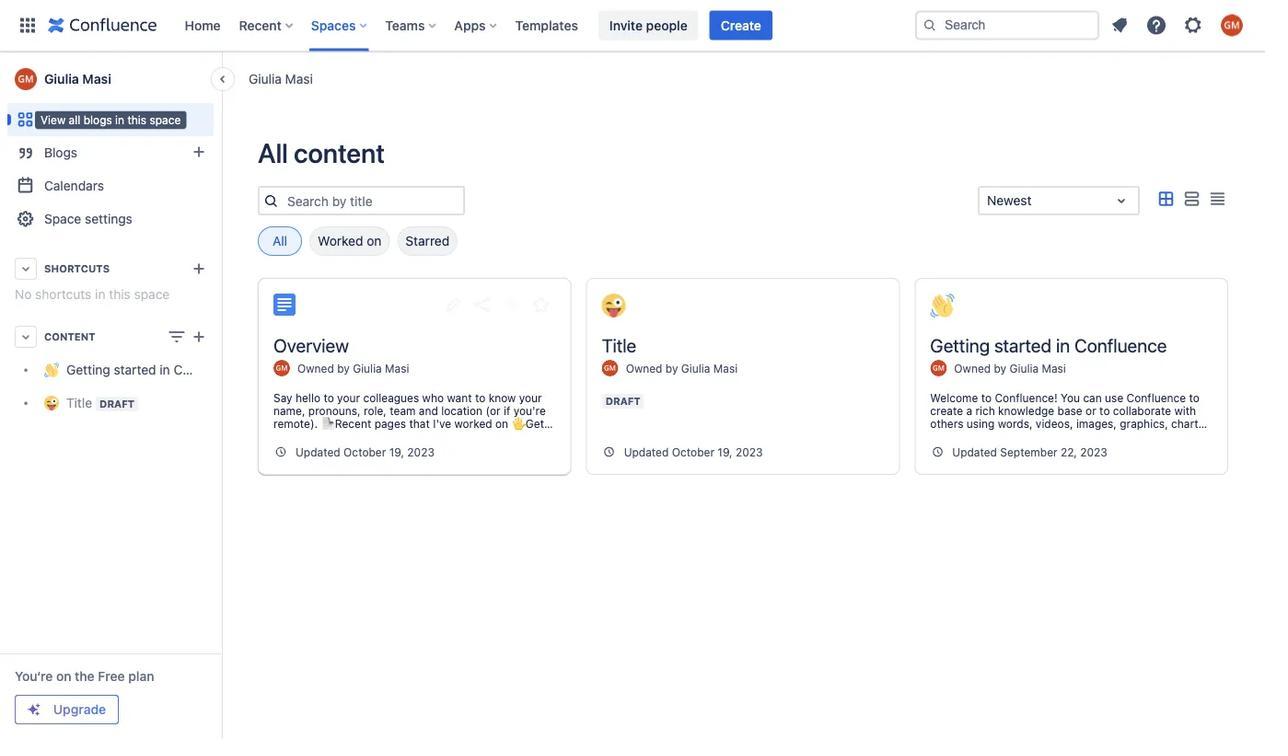 Task type: vqa. For each thing, say whether or not it's contained in the screenshot.
Masi inside Space 'element'
yes



Task type: locate. For each thing, give the bounding box(es) containing it.
october for overview
[[344, 446, 386, 459]]

3 updated from the left
[[952, 446, 997, 459]]

no
[[15, 287, 32, 302]]

1 vertical spatial started
[[114, 362, 156, 378]]

None text field
[[987, 192, 991, 210]]

page image
[[273, 294, 296, 316]]

0 vertical spatial confluence
[[1075, 334, 1167, 356]]

2 profile picture image from the left
[[602, 360, 618, 377]]

all
[[44, 112, 59, 127], [258, 137, 288, 169], [273, 233, 287, 249]]

shortcuts
[[35, 287, 92, 302]]

search image
[[923, 18, 937, 33]]

0 horizontal spatial 2023
[[407, 446, 435, 459]]

2 2023 from the left
[[736, 446, 763, 459]]

0 horizontal spatial owned
[[297, 362, 334, 375]]

banner containing home
[[0, 0, 1265, 52]]

2 horizontal spatial profile picture image
[[930, 360, 947, 377]]

0 horizontal spatial giulia masi
[[44, 71, 111, 87]]

2023
[[407, 446, 435, 459], [736, 446, 763, 459], [1080, 446, 1108, 459]]

1 19, from the left
[[389, 446, 404, 459]]

owned by giulia masi up draft
[[626, 362, 738, 375]]

0 horizontal spatial on
[[56, 669, 71, 684]]

profile picture image down :wave: image
[[930, 360, 947, 377]]

19, for overview
[[389, 446, 404, 459]]

1 vertical spatial all
[[258, 137, 288, 169]]

updated for overview
[[296, 446, 340, 459]]

0 vertical spatial all
[[44, 112, 59, 127]]

all inside space element
[[44, 112, 59, 127]]

1 2023 from the left
[[407, 446, 435, 459]]

title left draft
[[66, 395, 92, 410]]

confluence image
[[48, 14, 157, 36], [48, 14, 157, 36]]

owned by giulia masi for getting started in confluence
[[954, 362, 1066, 375]]

calendars
[[44, 178, 104, 193]]

view all blogs in this space
[[41, 113, 181, 126]]

appswitcher icon image
[[17, 14, 39, 36]]

on left the
[[56, 669, 71, 684]]

2023 for overview
[[407, 446, 435, 459]]

3 owned by giulia masi from the left
[[954, 362, 1066, 375]]

october for title
[[672, 446, 715, 459]]

calendars link
[[7, 169, 214, 203]]

1 horizontal spatial title
[[602, 334, 637, 356]]

spaces button
[[306, 11, 374, 40]]

space element
[[0, 52, 241, 739]]

updated for getting started in confluence
[[952, 446, 997, 459]]

1 horizontal spatial 2023
[[736, 446, 763, 459]]

content
[[62, 112, 108, 127], [294, 137, 385, 169]]

home link
[[179, 11, 226, 40]]

0 vertical spatial title
[[602, 334, 637, 356]]

list image
[[1181, 188, 1203, 210]]

blogs link
[[7, 136, 214, 169]]

create a blog image
[[188, 141, 210, 163]]

getting up "title draft"
[[66, 362, 110, 378]]

tree inside space element
[[7, 354, 241, 420]]

1 by from the left
[[337, 362, 350, 375]]

on
[[367, 233, 382, 249], [56, 669, 71, 684]]

1 horizontal spatial updated
[[624, 446, 669, 459]]

2 october from the left
[[672, 446, 715, 459]]

star image
[[530, 294, 552, 316]]

notification icon image
[[1109, 14, 1131, 36]]

giulia for overview
[[353, 362, 382, 375]]

0 vertical spatial space
[[150, 113, 181, 126]]

:stuck_out_tongue_winking_eye: image
[[602, 294, 626, 318], [602, 294, 626, 318]]

19, for title
[[718, 446, 733, 459]]

0 horizontal spatial by
[[337, 362, 350, 375]]

title
[[602, 334, 637, 356], [66, 395, 92, 410]]

giulia masi down recent popup button
[[249, 71, 313, 86]]

invite people
[[609, 17, 688, 33]]

recent button
[[234, 11, 300, 40]]

1 horizontal spatial giulia masi
[[249, 71, 313, 86]]

all left 'all'
[[44, 112, 59, 127]]

1 horizontal spatial getting
[[930, 334, 990, 356]]

giulia inside space element
[[44, 71, 79, 87]]

in
[[115, 113, 124, 126], [95, 287, 105, 302], [1056, 334, 1070, 356], [160, 362, 170, 378]]

masi inside space element
[[82, 71, 111, 87]]

profile picture image
[[273, 360, 290, 377], [602, 360, 618, 377], [930, 360, 947, 377]]

1 vertical spatial content
[[294, 137, 385, 169]]

all content
[[44, 112, 108, 127], [258, 137, 385, 169]]

tree
[[7, 354, 241, 420]]

0 vertical spatial getting started in confluence
[[930, 334, 1167, 356]]

1 horizontal spatial 19,
[[718, 446, 733, 459]]

1 vertical spatial getting started in confluence
[[66, 362, 241, 378]]

title up draft
[[602, 334, 637, 356]]

on inside space element
[[56, 669, 71, 684]]

owned up draft
[[626, 362, 662, 375]]

shortcuts
[[44, 263, 110, 275]]

owned for title
[[626, 362, 662, 375]]

confluence
[[1075, 334, 1167, 356], [174, 362, 241, 378]]

invite people button
[[598, 11, 699, 40]]

getting started in confluence
[[930, 334, 1167, 356], [66, 362, 241, 378]]

updated
[[296, 446, 340, 459], [624, 446, 669, 459], [952, 446, 997, 459]]

1 horizontal spatial started
[[994, 334, 1052, 356]]

1 profile picture image from the left
[[273, 360, 290, 377]]

3 profile picture image from the left
[[930, 360, 947, 377]]

help icon image
[[1146, 14, 1168, 36]]

2 horizontal spatial 2023
[[1080, 446, 1108, 459]]

masi
[[285, 71, 313, 86], [82, 71, 111, 87], [385, 362, 409, 375], [713, 362, 738, 375], [1042, 362, 1066, 375]]

1 updated from the left
[[296, 446, 340, 459]]

1 vertical spatial title
[[66, 395, 92, 410]]

1 vertical spatial on
[[56, 669, 71, 684]]

1 vertical spatial getting
[[66, 362, 110, 378]]

1 october from the left
[[344, 446, 386, 459]]

worked
[[318, 233, 363, 249]]

2 horizontal spatial by
[[994, 362, 1007, 375]]

masi for overview
[[385, 362, 409, 375]]

19,
[[389, 446, 404, 459], [718, 446, 733, 459]]

1 owned from the left
[[297, 362, 334, 375]]

0 horizontal spatial getting
[[66, 362, 110, 378]]

owned by giulia masi down overview
[[297, 362, 409, 375]]

september
[[1000, 446, 1058, 459]]

on right worked in the top of the page
[[367, 233, 382, 249]]

teams button
[[380, 11, 443, 40]]

0 vertical spatial on
[[367, 233, 382, 249]]

0 horizontal spatial profile picture image
[[273, 360, 290, 377]]

1 horizontal spatial october
[[672, 446, 715, 459]]

giulia masi
[[249, 71, 313, 86], [44, 71, 111, 87]]

profile picture image for getting started in confluence
[[930, 360, 947, 377]]

global element
[[11, 0, 912, 51]]

space
[[150, 113, 181, 126], [134, 287, 170, 302]]

2 19, from the left
[[718, 446, 733, 459]]

templates
[[515, 17, 578, 33]]

getting down :wave: image
[[930, 334, 990, 356]]

0 horizontal spatial updated october 19, 2023
[[296, 446, 435, 459]]

2 owned from the left
[[626, 362, 662, 375]]

0 horizontal spatial getting started in confluence
[[66, 362, 241, 378]]

space up blogs link
[[150, 113, 181, 126]]

all left worked in the top of the page
[[273, 233, 287, 249]]

1 horizontal spatial by
[[666, 362, 678, 375]]

title inside space element
[[66, 395, 92, 410]]

0 horizontal spatial content
[[62, 112, 108, 127]]

by
[[337, 362, 350, 375], [666, 362, 678, 375], [994, 362, 1007, 375]]

2 by from the left
[[666, 362, 678, 375]]

owned by giulia masi up september
[[954, 362, 1066, 375]]

banner
[[0, 0, 1265, 52]]

profile picture image down overview
[[273, 360, 290, 377]]

share image
[[471, 294, 493, 316]]

updated october 19, 2023
[[296, 446, 435, 459], [624, 446, 763, 459]]

giulia masi up 'all'
[[44, 71, 111, 87]]

owned for overview
[[297, 362, 334, 375]]

Search by title field
[[282, 188, 463, 214]]

2 vertical spatial all
[[273, 233, 287, 249]]

2 horizontal spatial owned
[[954, 362, 991, 375]]

1 horizontal spatial profile picture image
[[602, 360, 618, 377]]

giulia
[[249, 71, 282, 86], [44, 71, 79, 87], [353, 362, 382, 375], [681, 362, 710, 375], [1010, 362, 1039, 375]]

Search field
[[915, 11, 1099, 40]]

upgrade button
[[16, 696, 118, 724]]

2 horizontal spatial updated
[[952, 446, 997, 459]]

this right blogs
[[127, 113, 147, 126]]

premium image
[[27, 703, 41, 717]]

2 owned by giulia masi from the left
[[626, 362, 738, 375]]

2 updated from the left
[[624, 446, 669, 459]]

open image
[[1111, 190, 1133, 212]]

owned by giulia masi
[[297, 362, 409, 375], [626, 362, 738, 375], [954, 362, 1066, 375]]

giulia masi link
[[7, 61, 214, 98], [249, 70, 313, 88], [353, 362, 409, 375], [681, 362, 738, 375], [1010, 362, 1066, 375]]

2 updated october 19, 2023 from the left
[[624, 446, 763, 459]]

3 by from the left
[[994, 362, 1007, 375]]

1 owned by giulia masi from the left
[[297, 362, 409, 375]]

1 horizontal spatial on
[[367, 233, 382, 249]]

this down shortcuts dropdown button
[[109, 287, 131, 302]]

0 horizontal spatial title
[[66, 395, 92, 410]]

free
[[98, 669, 125, 684]]

title draft
[[66, 395, 135, 410]]

1 vertical spatial confluence
[[174, 362, 241, 378]]

2 horizontal spatial owned by giulia masi
[[954, 362, 1066, 375]]

0 horizontal spatial confluence
[[174, 362, 241, 378]]

0 vertical spatial this
[[127, 113, 147, 126]]

1 horizontal spatial all content
[[258, 137, 385, 169]]

this
[[127, 113, 147, 126], [109, 287, 131, 302]]

0 horizontal spatial 19,
[[389, 446, 404, 459]]

1 horizontal spatial owned by giulia masi
[[626, 362, 738, 375]]

1 horizontal spatial content
[[294, 137, 385, 169]]

1 updated october 19, 2023 from the left
[[296, 446, 435, 459]]

owned down :wave: image
[[954, 362, 991, 375]]

newest
[[987, 193, 1032, 208]]

1 vertical spatial all content
[[258, 137, 385, 169]]

profile picture image up draft
[[602, 360, 618, 377]]

space down shortcuts dropdown button
[[134, 287, 170, 302]]

1 horizontal spatial getting started in confluence
[[930, 334, 1167, 356]]

view
[[41, 113, 66, 126]]

worked on
[[318, 233, 382, 249]]

draft
[[100, 398, 135, 410]]

0 vertical spatial content
[[62, 112, 108, 127]]

tree containing getting started in confluence
[[7, 354, 241, 420]]

october
[[344, 446, 386, 459], [672, 446, 715, 459]]

1 horizontal spatial owned
[[626, 362, 662, 375]]

2 giulia masi from the left
[[44, 71, 111, 87]]

3 owned from the left
[[954, 362, 991, 375]]

1 horizontal spatial updated october 19, 2023
[[624, 446, 763, 459]]

owned down overview
[[297, 362, 334, 375]]

apps button
[[449, 11, 504, 40]]

started
[[994, 334, 1052, 356], [114, 362, 156, 378]]

starred button
[[397, 227, 458, 256]]

masi for getting started in confluence
[[1042, 362, 1066, 375]]

all right create a blog icon
[[258, 137, 288, 169]]

owned
[[297, 362, 334, 375], [626, 362, 662, 375], [954, 362, 991, 375]]

0 horizontal spatial october
[[344, 446, 386, 459]]

change view image
[[166, 326, 188, 348]]

settings icon image
[[1182, 14, 1204, 36]]

0 horizontal spatial updated
[[296, 446, 340, 459]]

1 vertical spatial this
[[109, 287, 131, 302]]

giulia masi link for getting started in confluence
[[1010, 362, 1066, 375]]

0 horizontal spatial all content
[[44, 112, 108, 127]]

owned for getting started in confluence
[[954, 362, 991, 375]]

3 2023 from the left
[[1080, 446, 1108, 459]]

giulia masi inside space element
[[44, 71, 111, 87]]

getting
[[930, 334, 990, 356], [66, 362, 110, 378]]

0 horizontal spatial started
[[114, 362, 156, 378]]

0 horizontal spatial owned by giulia masi
[[297, 362, 409, 375]]

on inside button
[[367, 233, 382, 249]]

0 vertical spatial all content
[[44, 112, 108, 127]]



Task type: describe. For each thing, give the bounding box(es) containing it.
space settings link
[[7, 203, 214, 236]]

on for you're
[[56, 669, 71, 684]]

overview
[[273, 334, 349, 356]]

your profile and preferences image
[[1221, 14, 1243, 36]]

in inside tree
[[160, 362, 170, 378]]

plan
[[128, 669, 154, 684]]

create link
[[710, 11, 772, 40]]

owned by giulia masi for overview
[[297, 362, 409, 375]]

content
[[44, 331, 95, 343]]

invite
[[609, 17, 643, 33]]

1 vertical spatial space
[[134, 287, 170, 302]]

people
[[646, 17, 688, 33]]

recent
[[239, 17, 282, 33]]

edit image
[[442, 294, 464, 316]]

this inside space element
[[109, 287, 131, 302]]

giulia for title
[[681, 362, 710, 375]]

on for worked
[[367, 233, 382, 249]]

you're
[[15, 669, 53, 684]]

updated october 19, 2023 for overview
[[296, 446, 435, 459]]

blogs
[[44, 145, 77, 160]]

0 vertical spatial getting
[[930, 334, 990, 356]]

masi for title
[[713, 362, 738, 375]]

updated october 19, 2023 for title
[[624, 446, 763, 459]]

2023 for title
[[736, 446, 763, 459]]

by for getting started in confluence
[[994, 362, 1007, 375]]

giulia masi link for title
[[681, 362, 738, 375]]

profile picture image for overview
[[273, 360, 290, 377]]

no shortcuts in this space
[[15, 287, 170, 302]]

create
[[721, 17, 761, 33]]

getting started in confluence inside tree
[[66, 362, 241, 378]]

owned by giulia masi for title
[[626, 362, 738, 375]]

getting started in confluence link
[[7, 354, 241, 387]]

you're on the free plan
[[15, 669, 154, 684]]

blogs
[[83, 113, 112, 126]]

upgrade
[[53, 702, 106, 717]]

profile picture image for title
[[602, 360, 618, 377]]

all
[[69, 113, 80, 126]]

started inside tree
[[114, 362, 156, 378]]

templates link
[[510, 11, 584, 40]]

title for title draft
[[66, 395, 92, 410]]

content button
[[7, 320, 214, 354]]

teams
[[385, 17, 425, 33]]

22,
[[1061, 446, 1077, 459]]

space
[[44, 211, 81, 227]]

create a page image
[[188, 326, 210, 348]]

home
[[185, 17, 221, 33]]

apps
[[454, 17, 486, 33]]

settings
[[85, 211, 132, 227]]

the
[[75, 669, 95, 684]]

2023 for getting started in confluence
[[1080, 446, 1108, 459]]

shortcuts button
[[7, 252, 214, 285]]

content inside space element
[[62, 112, 108, 127]]

add shortcut image
[[188, 258, 210, 280]]

all content link
[[7, 103, 214, 136]]

cards image
[[1155, 188, 1177, 210]]

0 vertical spatial started
[[994, 334, 1052, 356]]

starred
[[405, 233, 450, 249]]

all inside button
[[273, 233, 287, 249]]

giulia masi link inside space element
[[7, 61, 214, 98]]

updated for title
[[624, 446, 669, 459]]

by for overview
[[337, 362, 350, 375]]

draft
[[606, 395, 641, 407]]

getting inside 'getting started in confluence' link
[[66, 362, 110, 378]]

compact list image
[[1206, 188, 1228, 210]]

spaces
[[311, 17, 356, 33]]

giulia masi link for overview
[[353, 362, 409, 375]]

:wave: image
[[930, 294, 954, 318]]

updated september 22, 2023
[[952, 446, 1108, 459]]

confluence inside 'getting started in confluence' link
[[174, 362, 241, 378]]

:wave: image
[[930, 294, 954, 318]]

space settings
[[44, 211, 132, 227]]

1 horizontal spatial confluence
[[1075, 334, 1167, 356]]

all button
[[258, 227, 302, 256]]

title for title
[[602, 334, 637, 356]]

all content inside all content link
[[44, 112, 108, 127]]

giulia for getting started in confluence
[[1010, 362, 1039, 375]]

worked on button
[[309, 227, 390, 256]]

by for title
[[666, 362, 678, 375]]

1 giulia masi from the left
[[249, 71, 313, 86]]



